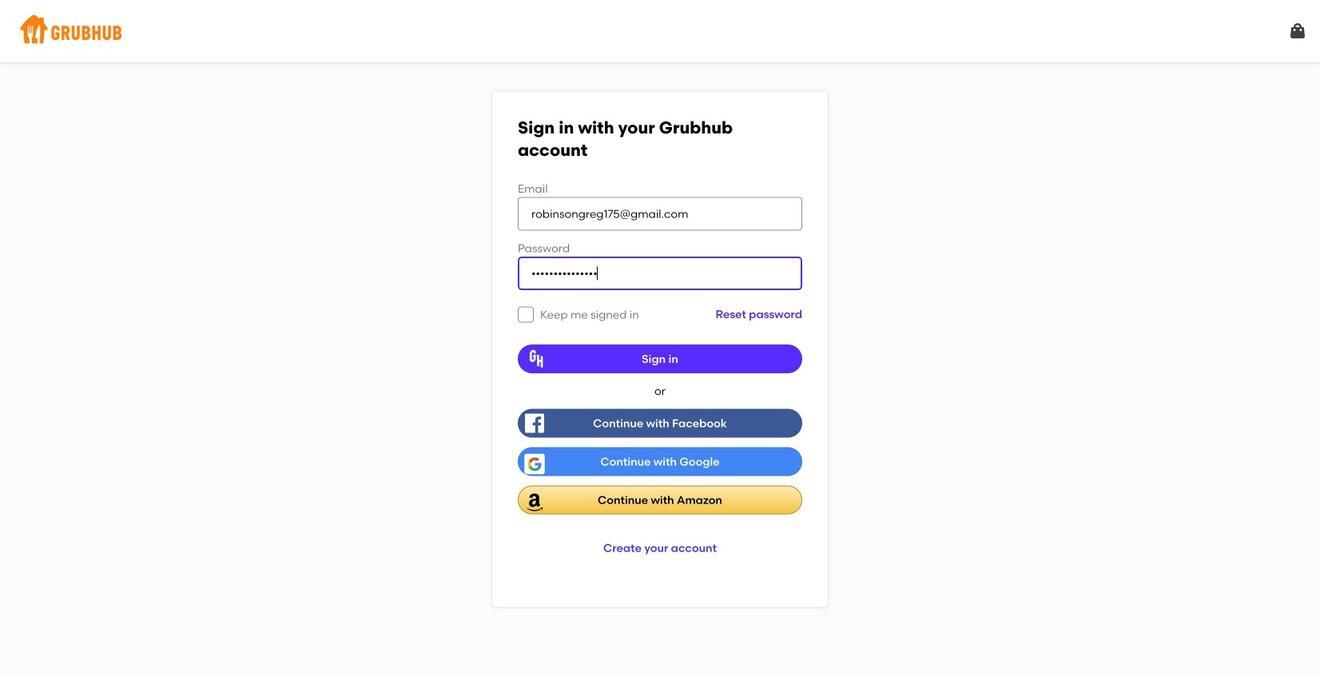Task type: vqa. For each thing, say whether or not it's contained in the screenshot.
enter to the right
no



Task type: describe. For each thing, give the bounding box(es) containing it.
svg image
[[521, 310, 531, 319]]



Task type: locate. For each thing, give the bounding box(es) containing it.
None password field
[[518, 257, 803, 290]]

None email field
[[518, 197, 803, 231]]

main navigation navigation
[[0, 0, 1321, 62]]

svg image
[[1289, 22, 1308, 41]]



